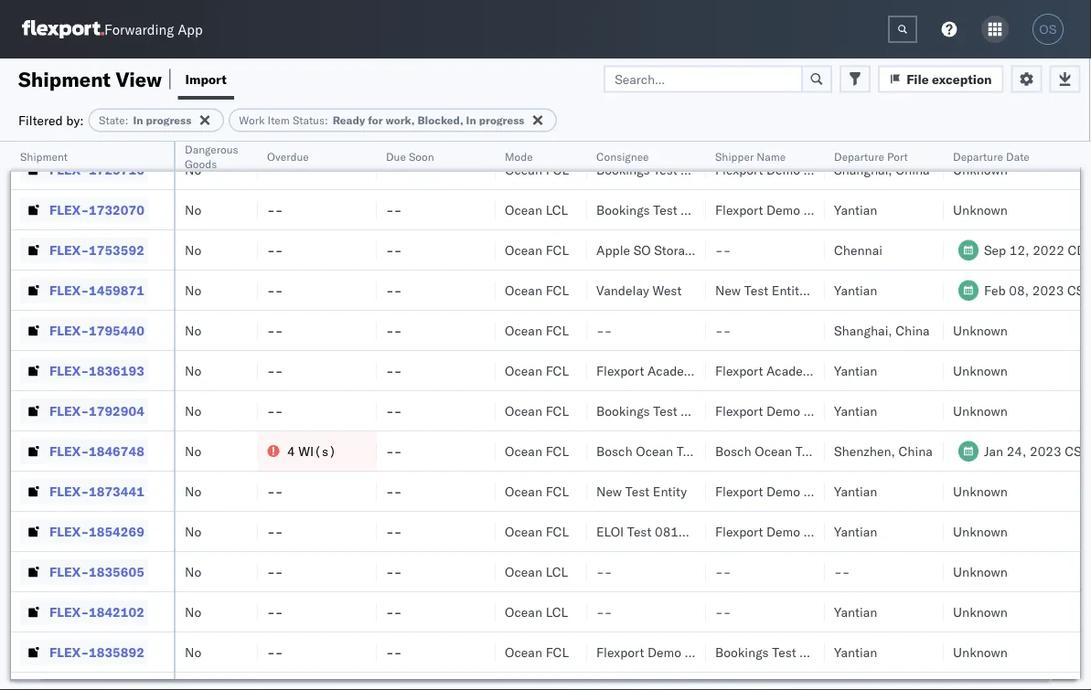 Task type: vqa. For each thing, say whether or not it's contained in the screenshot.
first LHUU7894563, from the bottom of the page
no



Task type: describe. For each thing, give the bounding box(es) containing it.
2 in from the left
[[466, 113, 476, 127]]

1725716
[[89, 161, 144, 177]]

date
[[1006, 150, 1030, 163]]

os
[[1039, 22, 1057, 36]]

forwarding
[[104, 21, 174, 38]]

lcl for flex-1835605
[[546, 564, 568, 580]]

flexport demo shipper co. for 1792904
[[715, 403, 870, 419]]

apple so storage (do not use)
[[596, 242, 793, 258]]

flex-1795440
[[49, 322, 144, 338]]

flex-1846748
[[49, 443, 144, 459]]

resize handle column header for consignee
[[684, 142, 706, 691]]

081801
[[655, 524, 703, 540]]

fcl for flex-1846748
[[546, 443, 569, 459]]

co. for 1873441
[[852, 483, 870, 499]]

yantian for flex-1459871
[[834, 282, 877, 298]]

ocean for 1835892
[[505, 644, 542, 660]]

4
[[287, 443, 295, 459]]

entity for new test entity 2
[[772, 282, 806, 298]]

flexport demo shipper co. for 1732070
[[715, 202, 870, 218]]

flexport. image
[[22, 20, 104, 38]]

fcl for flex-1459871
[[546, 282, 569, 298]]

no for flex-1835892
[[185, 644, 201, 660]]

unknown for 1842102
[[953, 604, 1008, 620]]

status
[[293, 113, 325, 127]]

flex-1459871 button
[[20, 278, 148, 303]]

yantian for flex-1854269
[[834, 524, 877, 540]]

resize handle column header for shipment
[[152, 142, 174, 691]]

flex-1842102 button
[[20, 600, 148, 625]]

flexport for 1732070
[[715, 202, 763, 218]]

wi(s)
[[298, 443, 336, 459]]

eloi
[[596, 524, 624, 540]]

cdt
[[1068, 242, 1091, 258]]

ocean lcl for flex-1842102
[[505, 604, 568, 620]]

1459871
[[89, 282, 144, 298]]

entity for new test entity
[[653, 483, 687, 499]]

flex- for 1873441
[[49, 483, 89, 499]]

ocean fcl for flex-1459871
[[505, 282, 569, 298]]

1 : from the left
[[125, 113, 128, 127]]

flex- for 1792904
[[49, 403, 89, 419]]

shipper inside 'shipper name' button
[[715, 150, 754, 163]]

flex-1792904 button
[[20, 398, 148, 424]]

1732070
[[89, 202, 144, 218]]

resize handle column header for departure port
[[922, 142, 944, 691]]

for
[[368, 113, 383, 127]]

import
[[185, 71, 227, 87]]

08,
[[1009, 282, 1029, 298]]

consignee inside consignee button
[[596, 150, 649, 163]]

flexport for 1725716
[[715, 161, 763, 177]]

vandelay west
[[596, 282, 682, 298]]

no for flex-1854269
[[185, 524, 201, 540]]

ocean for 1842102
[[505, 604, 542, 620]]

demo for 1725716
[[767, 161, 800, 177]]

filtered
[[18, 112, 63, 128]]

flex-1459871
[[49, 282, 144, 298]]

resize handle column header for mode
[[565, 142, 587, 691]]

due
[[386, 150, 406, 163]]

1873441
[[89, 483, 144, 499]]

yantian for flex-1792904
[[834, 403, 877, 419]]

3 resize handle column header from the left
[[355, 142, 377, 691]]

cst for jan 24, 2023 cst
[[1065, 443, 1089, 459]]

eloi test 081801
[[596, 524, 703, 540]]

2 bosch ocean test from the left
[[715, 443, 820, 459]]

flex-1732070 button
[[20, 197, 148, 223]]

yantian for flex-1842102
[[834, 604, 877, 620]]

consignee button
[[587, 145, 688, 164]]

shipment for shipment view
[[18, 66, 111, 91]]

shipper for flex-1792904
[[804, 403, 849, 419]]

flexport academy (sz) ltd.
[[715, 363, 880, 379]]

shenzhen,
[[834, 443, 895, 459]]

ocean for 1725716
[[505, 161, 542, 177]]

(us)
[[704, 363, 737, 379]]

flex-1792904
[[49, 403, 144, 419]]

1846748
[[89, 443, 144, 459]]

overdue
[[267, 150, 309, 163]]

no for flex-1873441
[[185, 483, 201, 499]]

unknown for 1854269
[[953, 524, 1008, 540]]

flex- for 1846748
[[49, 443, 89, 459]]

shanghai, china for --
[[834, 322, 930, 338]]

unknown for 1725716
[[953, 161, 1008, 177]]

item
[[268, 113, 290, 127]]

work item status : ready for work, blocked, in progress
[[239, 113, 525, 127]]

departure for departure port
[[834, 150, 884, 163]]

1 bosch from the left
[[596, 443, 633, 459]]

flex-1835892
[[49, 644, 144, 660]]

so
[[634, 242, 651, 258]]

no for flex-1459871
[[185, 282, 201, 298]]

unknown for 1732070
[[953, 202, 1008, 218]]

academy for (sz)
[[767, 363, 820, 379]]

feb 08, 2023 cst
[[984, 282, 1091, 298]]

ocean for 1795440
[[505, 322, 542, 338]]

sep 12, 2022 cdt
[[984, 242, 1091, 258]]

resize handle column header for dangerous goods
[[236, 142, 258, 691]]

flex-1846748 button
[[20, 439, 148, 464]]

ocean lcl for flex-1732070
[[505, 202, 568, 218]]

yantian for flex-1836193
[[834, 363, 877, 379]]

jan
[[984, 443, 1003, 459]]

no for flex-1842102
[[185, 604, 201, 620]]

unknown for 1795440
[[953, 322, 1008, 338]]

departure for departure date
[[953, 150, 1003, 163]]

shipment view
[[18, 66, 162, 91]]

yantian for flex-1835892
[[834, 644, 877, 660]]

new test entity 2
[[715, 282, 817, 298]]

no for flex-1732070
[[185, 202, 201, 218]]

filtered by:
[[18, 112, 84, 128]]

2023 for 08,
[[1032, 282, 1064, 298]]

china for shipper
[[896, 161, 930, 177]]

unknown for 1835892
[[953, 644, 1008, 660]]

1835892
[[89, 644, 144, 660]]

storage
[[654, 242, 698, 258]]

co. for 1792904
[[852, 403, 870, 419]]

feb
[[984, 282, 1006, 298]]

no for flex-1753592
[[185, 242, 201, 258]]

flex-1873441
[[49, 483, 144, 499]]

demo for 1873441
[[767, 483, 800, 499]]

flex-1835892 button
[[20, 640, 148, 665]]

file exception
[[907, 71, 992, 87]]

state : in progress
[[99, 113, 191, 127]]

name
[[757, 150, 786, 163]]

ocean fcl for flex-1836193
[[505, 363, 569, 379]]

1792904
[[89, 403, 144, 419]]

2 : from the left
[[325, 113, 328, 127]]

fcl for flex-1835892
[[546, 644, 569, 660]]

flex-1836193 button
[[20, 358, 148, 384]]

bookings for flex-1792904
[[596, 403, 650, 419]]

shanghai, for flexport demo shipper co.
[[834, 161, 893, 177]]

ocean fcl for flex-1795440
[[505, 322, 569, 338]]

view
[[116, 66, 162, 91]]

flex- for 1459871
[[49, 282, 89, 298]]

dangerous
[[185, 142, 238, 156]]

unknown for 1873441
[[953, 483, 1008, 499]]

1836193
[[89, 363, 144, 379]]

flexport demo shipper co. for 1725716
[[715, 161, 870, 177]]

fcl for flex-1836193
[[546, 363, 569, 379]]

ocean for 1873441
[[505, 483, 542, 499]]

new test entity
[[596, 483, 687, 499]]



Task type: locate. For each thing, give the bounding box(es) containing it.
6 no from the top
[[185, 363, 201, 379]]

ocean fcl for flex-1873441
[[505, 483, 569, 499]]

1795440
[[89, 322, 144, 338]]

resize handle column header for shipper name
[[803, 142, 825, 691]]

not
[[732, 242, 757, 258]]

flexport for 1836193
[[715, 363, 763, 379]]

no for flex-1795440
[[185, 322, 201, 338]]

6 fcl from the top
[[546, 403, 569, 419]]

shipment inside button
[[20, 150, 68, 163]]

academy for (us)
[[648, 363, 701, 379]]

flex-1725716
[[49, 161, 144, 177]]

consignee for flex-1725716
[[681, 161, 742, 177]]

flexport academy (us) inc.
[[596, 363, 762, 379]]

flex-1836193
[[49, 363, 144, 379]]

3 lcl from the top
[[546, 604, 568, 620]]

12,
[[1010, 242, 1030, 258]]

shipment button
[[11, 145, 156, 164]]

1 vertical spatial shanghai,
[[834, 322, 893, 338]]

ocean for 1836193
[[505, 363, 542, 379]]

2023 for 24,
[[1030, 443, 1062, 459]]

1 ocean lcl from the top
[[505, 202, 568, 218]]

None text field
[[888, 16, 917, 43]]

flex-1854269
[[49, 524, 144, 540]]

no right 1753592
[[185, 242, 201, 258]]

shanghai, china for flexport demo shipper co.
[[834, 161, 930, 177]]

2 departure from the left
[[953, 150, 1003, 163]]

1854269
[[89, 524, 144, 540]]

fcl for flex-1725716
[[546, 161, 569, 177]]

shipment up by:
[[18, 66, 111, 91]]

6 resize handle column header from the left
[[684, 142, 706, 691]]

1 unknown from the top
[[953, 161, 1008, 177]]

0 vertical spatial shanghai, china
[[834, 161, 930, 177]]

-
[[267, 121, 275, 137], [275, 121, 283, 137], [386, 121, 394, 137], [394, 121, 402, 137], [267, 161, 275, 177], [275, 161, 283, 177], [386, 161, 394, 177], [394, 161, 402, 177], [267, 202, 275, 218], [275, 202, 283, 218], [386, 202, 394, 218], [394, 202, 402, 218], [267, 242, 275, 258], [275, 242, 283, 258], [386, 242, 394, 258], [394, 242, 402, 258], [715, 242, 723, 258], [723, 242, 731, 258], [267, 282, 275, 298], [275, 282, 283, 298], [386, 282, 394, 298], [394, 282, 402, 298], [267, 322, 275, 338], [275, 322, 283, 338], [386, 322, 394, 338], [394, 322, 402, 338], [596, 322, 604, 338], [604, 322, 612, 338], [715, 322, 723, 338], [723, 322, 731, 338], [267, 363, 275, 379], [275, 363, 283, 379], [386, 363, 394, 379], [394, 363, 402, 379], [267, 403, 275, 419], [275, 403, 283, 419], [386, 403, 394, 419], [394, 403, 402, 419], [386, 443, 394, 459], [394, 443, 402, 459], [267, 483, 275, 499], [275, 483, 283, 499], [386, 483, 394, 499], [394, 483, 402, 499], [267, 524, 275, 540], [275, 524, 283, 540], [386, 524, 394, 540], [394, 524, 402, 540], [267, 564, 275, 580], [275, 564, 283, 580], [386, 564, 394, 580], [394, 564, 402, 580], [596, 564, 604, 580], [604, 564, 612, 580], [715, 564, 723, 580], [723, 564, 731, 580], [834, 564, 842, 580], [842, 564, 850, 580], [267, 604, 275, 620], [275, 604, 283, 620], [386, 604, 394, 620], [394, 604, 402, 620], [596, 604, 604, 620], [604, 604, 612, 620], [715, 604, 723, 620], [723, 604, 731, 620], [267, 644, 275, 660], [275, 644, 283, 660], [386, 644, 394, 660], [394, 644, 402, 660]]

1 vertical spatial lcl
[[546, 564, 568, 580]]

0 horizontal spatial academy
[[648, 363, 701, 379]]

4 yantian from the top
[[834, 403, 877, 419]]

4 no from the top
[[185, 282, 201, 298]]

0 vertical spatial ocean lcl
[[505, 202, 568, 218]]

departure left port
[[834, 150, 884, 163]]

departure inside button
[[834, 150, 884, 163]]

demo
[[767, 161, 800, 177], [767, 202, 800, 218], [767, 403, 800, 419], [767, 483, 800, 499], [767, 524, 800, 540], [648, 644, 682, 660]]

1 horizontal spatial bosch
[[715, 443, 752, 459]]

2 lcl from the top
[[546, 564, 568, 580]]

no
[[185, 161, 201, 177], [185, 202, 201, 218], [185, 242, 201, 258], [185, 282, 201, 298], [185, 322, 201, 338], [185, 363, 201, 379], [185, 403, 201, 419], [185, 443, 201, 459], [185, 483, 201, 499], [185, 524, 201, 540], [185, 564, 201, 580], [185, 604, 201, 620], [185, 644, 201, 660]]

entity
[[772, 282, 806, 298], [653, 483, 687, 499]]

china
[[896, 161, 930, 177], [896, 322, 930, 338], [899, 443, 933, 459]]

flex- inside flex-1725716 button
[[49, 161, 89, 177]]

4 flex- from the top
[[49, 282, 89, 298]]

departure
[[834, 150, 884, 163], [953, 150, 1003, 163]]

apple
[[596, 242, 630, 258]]

ocean fcl for flex-1725716
[[505, 161, 569, 177]]

1 horizontal spatial :
[[325, 113, 328, 127]]

dangerous goods button
[[176, 138, 251, 171]]

flex- for 1835605
[[49, 564, 89, 580]]

0 horizontal spatial :
[[125, 113, 128, 127]]

no for flex-1846748
[[185, 443, 201, 459]]

resize handle column header
[[152, 142, 174, 691], [236, 142, 258, 691], [355, 142, 377, 691], [474, 142, 496, 691], [565, 142, 587, 691], [684, 142, 706, 691], [803, 142, 825, 691], [922, 142, 944, 691]]

2 shanghai, from the top
[[834, 322, 893, 338]]

0 vertical spatial shanghai,
[[834, 161, 893, 177]]

lcl for flex-1842102
[[546, 604, 568, 620]]

cst down cdt
[[1068, 282, 1091, 298]]

2022
[[1033, 242, 1065, 258]]

shanghai, up ltd.
[[834, 322, 893, 338]]

ocean lcl for flex-1835605
[[505, 564, 568, 580]]

5 fcl from the top
[[546, 363, 569, 379]]

1 no from the top
[[185, 161, 201, 177]]

flex- inside flex-1842102 button
[[49, 604, 89, 620]]

ltd.
[[857, 363, 880, 379]]

3 fcl from the top
[[546, 282, 569, 298]]

co. for 1854269
[[852, 524, 870, 540]]

shanghai, up chennai
[[834, 161, 893, 177]]

shipper for flex-1725716
[[804, 161, 849, 177]]

vandelay
[[596, 282, 649, 298]]

9 no from the top
[[185, 483, 201, 499]]

0 vertical spatial china
[[896, 161, 930, 177]]

1 academy from the left
[[648, 363, 701, 379]]

ocean fcl
[[505, 161, 569, 177], [505, 242, 569, 258], [505, 282, 569, 298], [505, 322, 569, 338], [505, 363, 569, 379], [505, 403, 569, 419], [505, 443, 569, 459], [505, 483, 569, 499], [505, 524, 569, 540], [505, 644, 569, 660]]

inc.
[[740, 363, 762, 379]]

departure left date
[[953, 150, 1003, 163]]

8 ocean fcl from the top
[[505, 483, 569, 499]]

9 flex- from the top
[[49, 483, 89, 499]]

0 horizontal spatial progress
[[146, 113, 191, 127]]

7 no from the top
[[185, 403, 201, 419]]

flex- down flex-1835605 button
[[49, 604, 89, 620]]

new up eloi
[[596, 483, 622, 499]]

0 vertical spatial cst
[[1068, 282, 1091, 298]]

demo for 1854269
[[767, 524, 800, 540]]

dangerous goods
[[185, 142, 238, 171]]

0 horizontal spatial bosch
[[596, 443, 633, 459]]

flex- down flex-1846748 button
[[49, 483, 89, 499]]

ocean fcl for flex-1846748
[[505, 443, 569, 459]]

academy left (us)
[[648, 363, 701, 379]]

unknown for 1836193
[[953, 363, 1008, 379]]

bosch ocean test
[[596, 443, 701, 459], [715, 443, 820, 459]]

9 ocean fcl from the top
[[505, 524, 569, 540]]

0 vertical spatial shipment
[[18, 66, 111, 91]]

1 horizontal spatial entity
[[772, 282, 806, 298]]

shipper name button
[[706, 145, 807, 164]]

progress down view
[[146, 113, 191, 127]]

flex- inside flex-1873441 button
[[49, 483, 89, 499]]

shipper for flex-1873441
[[804, 483, 849, 499]]

2 ocean fcl from the top
[[505, 242, 569, 258]]

os button
[[1027, 8, 1069, 50]]

flex- down flex-1836193 button
[[49, 403, 89, 419]]

entity up 081801
[[653, 483, 687, 499]]

1 horizontal spatial academy
[[767, 363, 820, 379]]

flex- inside flex-1835605 button
[[49, 564, 89, 580]]

flex- down flex-1854269 button
[[49, 564, 89, 580]]

flexport demo shipper co. for 1854269
[[715, 524, 870, 540]]

Search... text field
[[604, 65, 803, 93]]

1 vertical spatial cst
[[1065, 443, 1089, 459]]

2 shanghai, china from the top
[[834, 322, 930, 338]]

flex-1835605 button
[[20, 559, 148, 585]]

no right 1792904
[[185, 403, 201, 419]]

shipper for flex-1854269
[[804, 524, 849, 540]]

3 ocean fcl from the top
[[505, 282, 569, 298]]

no right 1835605
[[185, 564, 201, 580]]

1 yantian from the top
[[834, 202, 877, 218]]

shipper name
[[715, 150, 786, 163]]

flex- down flex-1753592 button on the left of the page
[[49, 282, 89, 298]]

flex- inside flex-1753592 button
[[49, 242, 89, 258]]

progress up mode
[[479, 113, 525, 127]]

demo for 1732070
[[767, 202, 800, 218]]

3 ocean lcl from the top
[[505, 604, 568, 620]]

3 yantian from the top
[[834, 363, 877, 379]]

fcl for flex-1873441
[[546, 483, 569, 499]]

1 vertical spatial ocean lcl
[[505, 564, 568, 580]]

6 ocean fcl from the top
[[505, 403, 569, 419]]

2 ocean lcl from the top
[[505, 564, 568, 580]]

1 progress from the left
[[146, 113, 191, 127]]

7 fcl from the top
[[546, 443, 569, 459]]

flex- for 1795440
[[49, 322, 89, 338]]

3 unknown from the top
[[953, 322, 1008, 338]]

flex- inside flex-1459871 button
[[49, 282, 89, 298]]

2 yantian from the top
[[834, 282, 877, 298]]

flexport for 1854269
[[715, 524, 763, 540]]

shanghai, for --
[[834, 322, 893, 338]]

8 flex- from the top
[[49, 443, 89, 459]]

by:
[[66, 112, 84, 128]]

1 horizontal spatial departure
[[953, 150, 1003, 163]]

progress
[[146, 113, 191, 127], [479, 113, 525, 127]]

cst for feb 08, 2023 cst
[[1068, 282, 1091, 298]]

11 no from the top
[[185, 564, 201, 580]]

ocean
[[505, 161, 542, 177], [505, 202, 542, 218], [505, 242, 542, 258], [505, 282, 542, 298], [505, 322, 542, 338], [505, 363, 542, 379], [505, 403, 542, 419], [505, 443, 542, 459], [636, 443, 673, 459], [755, 443, 792, 459], [505, 483, 542, 499], [505, 524, 542, 540], [505, 564, 542, 580], [505, 604, 542, 620], [505, 644, 542, 660]]

1 flex- from the top
[[49, 161, 89, 177]]

china for test
[[899, 443, 933, 459]]

flex- inside flex-1854269 button
[[49, 524, 89, 540]]

no right 1873441
[[185, 483, 201, 499]]

1 resize handle column header from the left
[[152, 142, 174, 691]]

yantian
[[834, 202, 877, 218], [834, 282, 877, 298], [834, 363, 877, 379], [834, 403, 877, 419], [834, 483, 877, 499], [834, 524, 877, 540], [834, 604, 877, 620], [834, 644, 877, 660]]

6 yantian from the top
[[834, 524, 877, 540]]

ocean for 1835605
[[505, 564, 542, 580]]

(sz)
[[823, 363, 854, 379]]

flexport for 1873441
[[715, 483, 763, 499]]

shanghai, china up ltd.
[[834, 322, 930, 338]]

shipment down filtered
[[20, 150, 68, 163]]

co. for 1725716
[[852, 161, 870, 177]]

2 resize handle column header from the left
[[236, 142, 258, 691]]

new
[[715, 282, 741, 298], [596, 483, 622, 499]]

flex- down flex-1792904 button
[[49, 443, 89, 459]]

8 fcl from the top
[[546, 483, 569, 499]]

2023 right 08,
[[1032, 282, 1064, 298]]

flex- inside flex-1835892 button
[[49, 644, 89, 660]]

bookings for flex-1732070
[[596, 202, 650, 218]]

2 unknown from the top
[[953, 202, 1008, 218]]

4 unknown from the top
[[953, 363, 1008, 379]]

4 fcl from the top
[[546, 322, 569, 338]]

app
[[178, 21, 203, 38]]

file exception button
[[878, 65, 1004, 93], [878, 65, 1004, 93]]

departure inside button
[[953, 150, 1003, 163]]

7 resize handle column header from the left
[[803, 142, 825, 691]]

work,
[[386, 113, 415, 127]]

0 horizontal spatial bosch ocean test
[[596, 443, 701, 459]]

unknown
[[953, 161, 1008, 177], [953, 202, 1008, 218], [953, 322, 1008, 338], [953, 363, 1008, 379], [953, 403, 1008, 419], [953, 483, 1008, 499], [953, 524, 1008, 540], [953, 564, 1008, 580], [953, 604, 1008, 620], [953, 644, 1008, 660]]

1 horizontal spatial in
[[466, 113, 476, 127]]

8 unknown from the top
[[953, 564, 1008, 580]]

5 yantian from the top
[[834, 483, 877, 499]]

flex- down the flex-1795440 button
[[49, 363, 89, 379]]

ocean fcl for flex-1835892
[[505, 644, 569, 660]]

1 vertical spatial 2023
[[1030, 443, 1062, 459]]

2 vertical spatial ocean lcl
[[505, 604, 568, 620]]

flexport
[[715, 161, 763, 177], [715, 202, 763, 218], [596, 363, 644, 379], [715, 363, 763, 379], [715, 403, 763, 419], [715, 483, 763, 499], [715, 524, 763, 540], [596, 644, 644, 660]]

1 bosch ocean test from the left
[[596, 443, 701, 459]]

flex- inside the flex-1795440 button
[[49, 322, 89, 338]]

8 yantian from the top
[[834, 644, 877, 660]]

(do
[[702, 242, 728, 258]]

flexport demo shipper co. for 1873441
[[715, 483, 870, 499]]

2 flex- from the top
[[49, 202, 89, 218]]

7 unknown from the top
[[953, 524, 1008, 540]]

bookings test consignee for flex-1725716
[[596, 161, 742, 177]]

bookings test consignee for flex-1792904
[[596, 403, 742, 419]]

consignee
[[596, 150, 649, 163], [681, 161, 742, 177], [681, 202, 742, 218], [681, 403, 742, 419], [800, 644, 861, 660]]

1 vertical spatial shipment
[[20, 150, 68, 163]]

10 unknown from the top
[[953, 644, 1008, 660]]

no right 1842102
[[185, 604, 201, 620]]

yantian for flex-1873441
[[834, 483, 877, 499]]

bosch down (us)
[[715, 443, 752, 459]]

test
[[653, 161, 678, 177], [653, 202, 678, 218], [744, 282, 769, 298], [653, 403, 678, 419], [677, 443, 701, 459], [796, 443, 820, 459], [625, 483, 650, 499], [627, 524, 652, 540], [772, 644, 796, 660]]

10 flex- from the top
[[49, 524, 89, 540]]

work
[[239, 113, 265, 127]]

no down dangerous
[[185, 161, 201, 177]]

flex- for 1753592
[[49, 242, 89, 258]]

departure date button
[[944, 145, 1091, 164]]

academy
[[648, 363, 701, 379], [767, 363, 820, 379]]

no down goods
[[185, 202, 201, 218]]

new for new test entity
[[596, 483, 622, 499]]

goods
[[185, 157, 217, 171]]

1 horizontal spatial new
[[715, 282, 741, 298]]

flex-1795440 button
[[20, 318, 148, 343]]

unknown for 1792904
[[953, 403, 1008, 419]]

1 vertical spatial china
[[896, 322, 930, 338]]

soon
[[409, 150, 434, 163]]

no right 1836193
[[185, 363, 201, 379]]

24,
[[1007, 443, 1027, 459]]

0 vertical spatial entity
[[772, 282, 806, 298]]

flex-1835605
[[49, 564, 144, 580]]

mode
[[505, 150, 533, 163]]

flex- for 1835892
[[49, 644, 89, 660]]

bosch ocean test down "inc." on the bottom
[[715, 443, 820, 459]]

11 flex- from the top
[[49, 564, 89, 580]]

flex- down flex-1725716 button
[[49, 202, 89, 218]]

in right state
[[133, 113, 143, 127]]

in right blocked,
[[466, 113, 476, 127]]

ready
[[333, 113, 365, 127]]

no right 1846748
[[185, 443, 201, 459]]

import button
[[178, 59, 234, 100]]

flex- for 1842102
[[49, 604, 89, 620]]

flex- down flex-1842102 button
[[49, 644, 89, 660]]

10 fcl from the top
[[546, 644, 569, 660]]

exception
[[932, 71, 992, 87]]

shipment for shipment
[[20, 150, 68, 163]]

2
[[809, 282, 817, 298]]

1 ocean fcl from the top
[[505, 161, 569, 177]]

flex- inside flex-1792904 button
[[49, 403, 89, 419]]

sep
[[984, 242, 1006, 258]]

2023 right the 24,
[[1030, 443, 1062, 459]]

flex-1854269 button
[[20, 519, 148, 545]]

bosch up "new test entity"
[[596, 443, 633, 459]]

2 academy from the left
[[767, 363, 820, 379]]

8 resize handle column header from the left
[[922, 142, 944, 691]]

flex- for 1854269
[[49, 524, 89, 540]]

new down "(do"
[[715, 282, 741, 298]]

4 ocean fcl from the top
[[505, 322, 569, 338]]

in
[[133, 113, 143, 127], [466, 113, 476, 127]]

1 shanghai, from the top
[[834, 161, 893, 177]]

1 shanghai, china from the top
[[834, 161, 930, 177]]

10 no from the top
[[185, 524, 201, 540]]

flex-1753592 button
[[20, 237, 148, 263]]

flex- for 1725716
[[49, 161, 89, 177]]

flex- down flex-1873441 button
[[49, 524, 89, 540]]

no right 1854269
[[185, 524, 201, 540]]

departure port
[[834, 150, 908, 163]]

ocean for 1792904
[[505, 403, 542, 419]]

consignee for flex-1732070
[[681, 202, 742, 218]]

2 fcl from the top
[[546, 242, 569, 258]]

cst
[[1068, 282, 1091, 298], [1065, 443, 1089, 459]]

unknown for 1835605
[[953, 564, 1008, 580]]

west
[[653, 282, 682, 298]]

flex-1725716 button
[[20, 157, 148, 182]]

new for new test entity 2
[[715, 282, 741, 298]]

ocean fcl for flex-1753592
[[505, 242, 569, 258]]

1 lcl from the top
[[546, 202, 568, 218]]

1 vertical spatial entity
[[653, 483, 687, 499]]

--
[[267, 121, 283, 137], [386, 121, 402, 137], [267, 161, 283, 177], [386, 161, 402, 177], [267, 202, 283, 218], [386, 202, 402, 218], [267, 242, 283, 258], [386, 242, 402, 258], [715, 242, 731, 258], [267, 282, 283, 298], [386, 282, 402, 298], [267, 322, 283, 338], [386, 322, 402, 338], [596, 322, 612, 338], [715, 322, 731, 338], [267, 363, 283, 379], [386, 363, 402, 379], [267, 403, 283, 419], [386, 403, 402, 419], [386, 443, 402, 459], [267, 483, 283, 499], [386, 483, 402, 499], [267, 524, 283, 540], [386, 524, 402, 540], [267, 564, 283, 580], [386, 564, 402, 580], [596, 564, 612, 580], [715, 564, 731, 580], [834, 564, 850, 580], [267, 604, 283, 620], [386, 604, 402, 620], [596, 604, 612, 620], [715, 604, 731, 620], [267, 644, 283, 660], [386, 644, 402, 660]]

ocean for 1753592
[[505, 242, 542, 258]]

ocean for 1459871
[[505, 282, 542, 298]]

1 horizontal spatial bosch ocean test
[[715, 443, 820, 459]]

fcl for flex-1795440
[[546, 322, 569, 338]]

cst right the 24,
[[1065, 443, 1089, 459]]

5 unknown from the top
[[953, 403, 1008, 419]]

flex- down flex-1459871 button
[[49, 322, 89, 338]]

flex- inside flex-1836193 button
[[49, 363, 89, 379]]

mode button
[[496, 145, 569, 164]]

5 flex- from the top
[[49, 322, 89, 338]]

1 vertical spatial new
[[596, 483, 622, 499]]

no right "1835892"
[[185, 644, 201, 660]]

bosch
[[596, 443, 633, 459], [715, 443, 752, 459]]

consignee for flex-1792904
[[681, 403, 742, 419]]

no right 1795440
[[185, 322, 201, 338]]

8 no from the top
[[185, 443, 201, 459]]

12 flex- from the top
[[49, 604, 89, 620]]

flex- up flex-1732070 button
[[49, 161, 89, 177]]

0 horizontal spatial departure
[[834, 150, 884, 163]]

flex- inside flex-1732070 button
[[49, 202, 89, 218]]

flex-1753592
[[49, 242, 144, 258]]

13 no from the top
[[185, 644, 201, 660]]

1 vertical spatial shanghai, china
[[834, 322, 930, 338]]

due soon
[[386, 150, 434, 163]]

:
[[125, 113, 128, 127], [325, 113, 328, 127]]

1 departure from the left
[[834, 150, 884, 163]]

flex-1732070
[[49, 202, 144, 218]]

shanghai, china up chennai
[[834, 161, 930, 177]]

yantian for flex-1732070
[[834, 202, 877, 218]]

7 yantian from the top
[[834, 604, 877, 620]]

0 horizontal spatial in
[[133, 113, 143, 127]]

no for flex-1792904
[[185, 403, 201, 419]]

1 fcl from the top
[[546, 161, 569, 177]]

bookings for flex-1725716
[[596, 161, 650, 177]]

4 resize handle column header from the left
[[474, 142, 496, 691]]

0 vertical spatial lcl
[[546, 202, 568, 218]]

2 progress from the left
[[479, 113, 525, 127]]

fcl for flex-1854269
[[546, 524, 569, 540]]

9 fcl from the top
[[546, 524, 569, 540]]

0 vertical spatial new
[[715, 282, 741, 298]]

flex- for 1836193
[[49, 363, 89, 379]]

departure date
[[953, 150, 1030, 163]]

flexport for 1792904
[[715, 403, 763, 419]]

ocean fcl for flex-1854269
[[505, 524, 569, 540]]

use)
[[761, 242, 793, 258]]

2 bosch from the left
[[715, 443, 752, 459]]

1842102
[[89, 604, 144, 620]]

bosch ocean test up "new test entity"
[[596, 443, 701, 459]]

6 unknown from the top
[[953, 483, 1008, 499]]

3 flex- from the top
[[49, 242, 89, 258]]

10 ocean fcl from the top
[[505, 644, 569, 660]]

0 horizontal spatial entity
[[653, 483, 687, 499]]

flex- down flex-1732070 button
[[49, 242, 89, 258]]

3 no from the top
[[185, 242, 201, 258]]

2 vertical spatial china
[[899, 443, 933, 459]]

5 no from the top
[[185, 322, 201, 338]]

5 ocean fcl from the top
[[505, 363, 569, 379]]

shipper
[[715, 150, 754, 163], [804, 161, 849, 177], [804, 202, 849, 218], [804, 403, 849, 419], [804, 483, 849, 499], [804, 524, 849, 540], [685, 644, 730, 660]]

7 ocean fcl from the top
[[505, 443, 569, 459]]

flex- inside flex-1846748 button
[[49, 443, 89, 459]]

fcl for flex-1792904
[[546, 403, 569, 419]]

13 flex- from the top
[[49, 644, 89, 660]]

7 flex- from the top
[[49, 403, 89, 419]]

5 resize handle column header from the left
[[565, 142, 587, 691]]

0 horizontal spatial new
[[596, 483, 622, 499]]

: left ready
[[325, 113, 328, 127]]

shipper for flex-1732070
[[804, 202, 849, 218]]

shanghai,
[[834, 161, 893, 177], [834, 322, 893, 338]]

no for flex-1725716
[[185, 161, 201, 177]]

0 vertical spatial 2023
[[1032, 282, 1064, 298]]

9 unknown from the top
[[953, 604, 1008, 620]]

ocean fcl for flex-1792904
[[505, 403, 569, 419]]

2 vertical spatial lcl
[[546, 604, 568, 620]]

flex-1842102
[[49, 604, 144, 620]]

2 no from the top
[[185, 202, 201, 218]]

state
[[99, 113, 125, 127]]

departure port button
[[825, 145, 926, 164]]

entity left "2"
[[772, 282, 806, 298]]

1 horizontal spatial progress
[[479, 113, 525, 127]]

1753592
[[89, 242, 144, 258]]

ocean for 1846748
[[505, 443, 542, 459]]

no right 1459871
[[185, 282, 201, 298]]

: down view
[[125, 113, 128, 127]]

6 flex- from the top
[[49, 363, 89, 379]]

1 in from the left
[[133, 113, 143, 127]]

academy right "inc." on the bottom
[[767, 363, 820, 379]]

12 no from the top
[[185, 604, 201, 620]]



